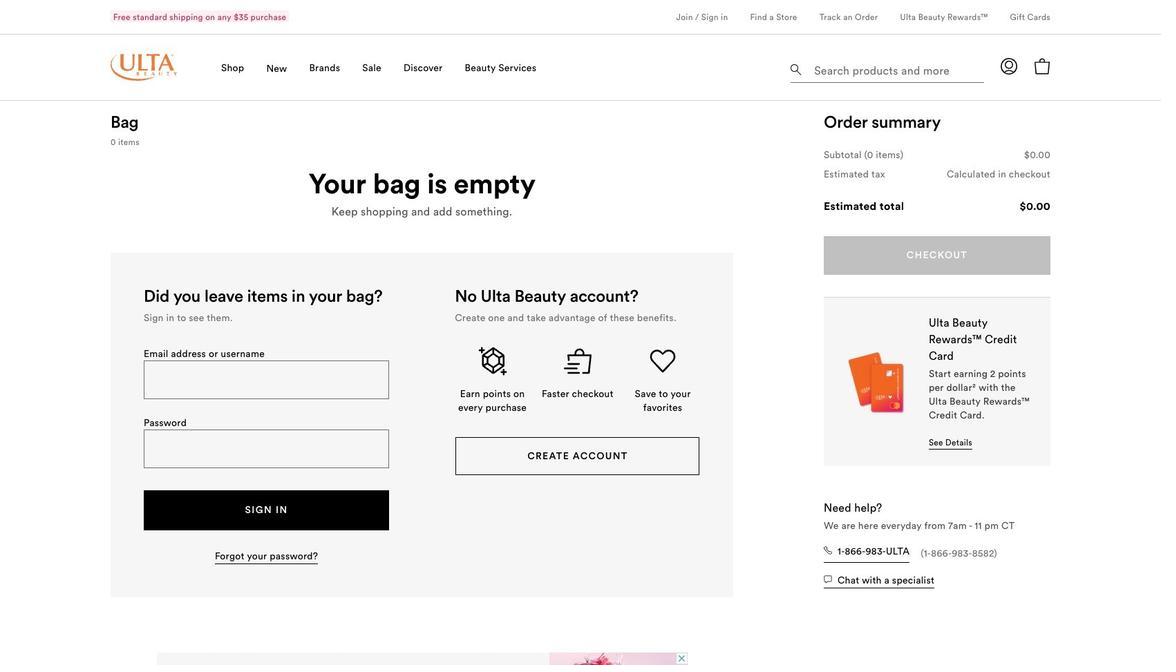 Task type: vqa. For each thing, say whether or not it's contained in the screenshot.
the bottommost "withicon"
yes



Task type: describe. For each thing, give the bounding box(es) containing it.
advertisement element
[[157, 653, 688, 666]]

Search products and more search field
[[813, 55, 981, 80]]

2 withicon image from the top
[[824, 576, 833, 584]]



Task type: locate. For each thing, give the bounding box(es) containing it.
0 items in bag image
[[1034, 58, 1051, 75]]

None search field
[[791, 53, 985, 86]]

1 withicon image from the top
[[824, 547, 833, 555]]

withicon image
[[824, 547, 833, 555], [824, 576, 833, 584]]

0 vertical spatial withicon image
[[824, 547, 833, 555]]

log in to your ulta account image
[[1001, 58, 1018, 74]]

None text field
[[145, 362, 389, 399]]

1 vertical spatial withicon image
[[824, 576, 833, 584]]

None password field
[[145, 431, 389, 468]]



